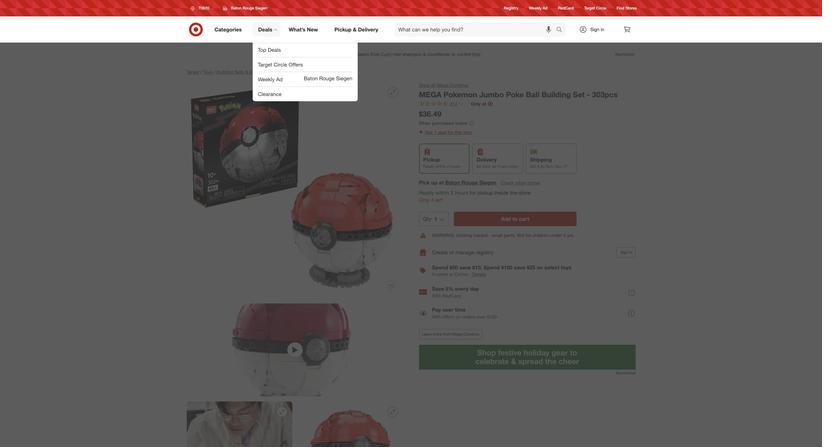 Task type: locate. For each thing, give the bounding box(es) containing it.
save 5% every day with redcard
[[432, 286, 479, 299]]

advertisement region
[[181, 47, 641, 62], [419, 346, 636, 370]]

214
[[450, 101, 458, 107]]

1 vertical spatial over
[[477, 315, 486, 320]]

building left set
[[542, 90, 571, 99]]

with inside save 5% every day with redcard
[[432, 294, 441, 299]]

1 horizontal spatial weekly ad
[[529, 6, 548, 11]]

1 horizontal spatial mega
[[452, 332, 462, 337]]

$100 left the $25
[[501, 265, 513, 271]]

1 vertical spatial siegen
[[336, 75, 353, 82]]

rouge inside dropdown button
[[243, 6, 254, 11]]

ready up 4
[[419, 190, 434, 196]]

baton right up at top
[[446, 179, 460, 186]]

spend up 'in-'
[[432, 265, 448, 271]]

on down time
[[456, 315, 461, 320]]

pickup up up at top
[[423, 157, 440, 163]]

baton up categories "link" on the left
[[231, 6, 242, 11]]

1 vertical spatial sign
[[621, 250, 629, 255]]

2 down pick up at baton rouge siegen
[[451, 190, 454, 196]]

mega pokemon jumbo poke ball building set - 303pcs, 1 of 7 image
[[187, 82, 403, 299]]

/
[[201, 69, 202, 75], [214, 69, 215, 75], [265, 69, 266, 75]]

mega right from
[[452, 332, 462, 337]]

or inside spend $50 save $10, spend $100 save $25 on select toys in-store or online ∙ details
[[449, 272, 454, 278]]

0 vertical spatial pickup
[[335, 26, 352, 33]]

0 horizontal spatial target
[[187, 69, 199, 75]]

0 vertical spatial sign in
[[591, 27, 605, 32]]

0 vertical spatial redcard
[[558, 6, 574, 11]]

1 vertical spatial delivery
[[477, 157, 497, 163]]

1 horizontal spatial siegen
[[336, 75, 353, 82]]

save
[[460, 265, 471, 271], [514, 265, 526, 271]]

toys
[[203, 69, 213, 75]]

/ left the toys "link"
[[201, 69, 202, 75]]

pickup & delivery link
[[329, 22, 387, 37]]

today
[[508, 164, 518, 169]]

find stores
[[617, 6, 637, 11]]

pickup
[[478, 190, 493, 196]]

0 vertical spatial ready
[[423, 164, 435, 169]]

What can we help you find? suggestions appear below search field
[[395, 22, 558, 37]]

1 horizontal spatial save
[[514, 265, 526, 271]]

2 with from the top
[[432, 315, 441, 320]]

top
[[258, 46, 266, 53]]

baton inside baton rouge siegen dropdown button
[[231, 6, 242, 11]]

0 vertical spatial rouge
[[243, 6, 254, 11]]

baton
[[231, 6, 242, 11], [304, 75, 318, 82], [446, 179, 460, 186]]

weekly right registry
[[529, 6, 542, 11]]

rouge up deals link
[[243, 6, 254, 11]]

0 vertical spatial hours
[[450, 164, 460, 169]]

sign in link
[[574, 22, 615, 37]]

2 up pick up at baton rouge siegen
[[447, 164, 449, 169]]

1 vertical spatial ready
[[419, 190, 434, 196]]

target left "toys"
[[187, 69, 199, 75]]

sets left blocks
[[235, 69, 244, 75]]

in
[[601, 27, 605, 32], [630, 250, 633, 255]]

/ right the toys "link"
[[214, 69, 215, 75]]

1 horizontal spatial $100
[[501, 265, 513, 271]]

for
[[448, 130, 454, 135], [470, 190, 476, 196], [526, 233, 531, 238]]

1 horizontal spatial on
[[537, 265, 543, 271]]

create or manage registry
[[432, 249, 494, 256]]

redcard link
[[558, 5, 574, 11]]

1 horizontal spatial weekly
[[529, 6, 542, 11]]

yrs.
[[567, 233, 575, 238]]

0 vertical spatial $100
[[501, 265, 513, 271]]

- right set
[[587, 90, 590, 99]]

or right the create
[[449, 249, 454, 256]]

0 horizontal spatial at
[[439, 179, 444, 186]]

2 inside ready within 2 hours for pickup inside the store only 4 left
[[451, 190, 454, 196]]

circle left find
[[596, 6, 607, 11]]

2 spend from the left
[[484, 265, 500, 271]]

0 horizontal spatial -
[[489, 233, 491, 238]]

1 horizontal spatial spend
[[484, 265, 500, 271]]

baton down kits
[[304, 75, 318, 82]]

0 horizontal spatial $100
[[487, 315, 497, 320]]

deals up top on the top
[[258, 26, 272, 33]]

1 vertical spatial mega
[[452, 332, 462, 337]]

within
[[436, 164, 446, 169], [436, 190, 449, 196]]

on right the $25
[[537, 265, 543, 271]]

1 horizontal spatial &
[[296, 69, 299, 75]]

within up up at top
[[436, 164, 446, 169]]

details
[[472, 272, 486, 278]]

add to cart button
[[454, 212, 577, 227]]

1 vertical spatial rouge
[[319, 75, 335, 82]]

circle inside 'link'
[[596, 6, 607, 11]]

pickup inside pickup ready within 2 hours
[[423, 157, 440, 163]]

weekly ad right registry
[[529, 6, 548, 11]]

0 horizontal spatial only
[[419, 197, 430, 204]]

spend up details
[[484, 265, 500, 271]]

over
[[443, 307, 454, 314], [477, 315, 486, 320]]

/ right blocks
[[265, 69, 266, 75]]

for left this at right top
[[448, 130, 454, 135]]

weekly
[[529, 6, 542, 11], [258, 76, 275, 83]]

within inside pickup ready within 2 hours
[[436, 164, 446, 169]]

pickup right new
[[335, 26, 352, 33]]

1 horizontal spatial building
[[267, 69, 284, 75]]

pay over time with affirm on orders over $100
[[432, 307, 497, 320]]

ready inside ready within 2 hours for pickup inside the store only 4 left
[[419, 190, 434, 196]]

ad down the "building sets & kits" link on the left of page
[[276, 76, 283, 83]]

parts.
[[504, 233, 516, 238]]

2 horizontal spatial for
[[526, 233, 531, 238]]

choking
[[456, 233, 473, 238]]

construx down orders
[[464, 332, 480, 337]]

circle
[[596, 6, 607, 11], [274, 61, 287, 68]]

every
[[455, 286, 469, 293]]

or down "$50"
[[449, 272, 454, 278]]

on
[[537, 265, 543, 271], [456, 315, 461, 320]]

-
[[587, 90, 590, 99], [489, 233, 491, 238]]

circle for target circle offers
[[274, 61, 287, 68]]

0 horizontal spatial weekly
[[258, 76, 275, 83]]

circle for target circle
[[596, 6, 607, 11]]

1 horizontal spatial /
[[214, 69, 215, 75]]

redcard
[[558, 6, 574, 11], [443, 294, 461, 299]]

redcard down 5%
[[443, 294, 461, 299]]

redcard inside save 5% every day with redcard
[[443, 294, 461, 299]]

sign
[[591, 27, 600, 32], [621, 250, 629, 255]]

2 horizontal spatial siegen
[[480, 179, 497, 186]]

0 horizontal spatial ad
[[276, 76, 283, 83]]

$100 right orders
[[487, 315, 497, 320]]

1 horizontal spatial over
[[477, 315, 486, 320]]

target for target circle
[[585, 6, 595, 11]]

1 with from the top
[[432, 294, 441, 299]]

with inside the pay over time with affirm on orders over $100
[[432, 315, 441, 320]]

with
[[432, 294, 441, 299], [432, 315, 441, 320]]

mega inside shop all mega construx mega pokemon jumbo poke ball building set - 303pcs
[[437, 82, 449, 88]]

- left small
[[489, 233, 491, 238]]

1 vertical spatial baton rouge siegen
[[304, 75, 353, 82]]

baton rouge siegen down kits
[[304, 75, 353, 82]]

at right up at top
[[439, 179, 444, 186]]

construx up pokemon
[[450, 82, 469, 88]]

baton rouge siegen up deals link
[[231, 6, 268, 11]]

store down the check other stores button
[[519, 190, 531, 196]]

details button
[[472, 271, 487, 279]]

store up save on the bottom of the page
[[438, 272, 448, 278]]

1 horizontal spatial baton rouge siegen
[[304, 75, 353, 82]]

save up online at bottom
[[460, 265, 471, 271]]

stores
[[527, 180, 540, 186]]

0 horizontal spatial mega
[[437, 82, 449, 88]]

circle up the "building sets & kits" link on the left of page
[[274, 61, 287, 68]]

214 link
[[419, 101, 464, 108]]

2 vertical spatial baton
[[446, 179, 460, 186]]

1 vertical spatial baton
[[304, 75, 318, 82]]

this
[[455, 130, 462, 135]]

store
[[519, 190, 531, 196], [438, 272, 448, 278]]

0 horizontal spatial rouge
[[243, 6, 254, 11]]

at down jumbo
[[482, 101, 487, 107]]

1 vertical spatial store
[[438, 272, 448, 278]]

1 vertical spatial weekly
[[258, 76, 275, 83]]

item
[[464, 130, 473, 135]]

what's new link
[[283, 22, 326, 37]]

stores
[[626, 6, 637, 11]]

create
[[432, 249, 448, 256]]

categories link
[[209, 22, 250, 37]]

∙
[[469, 272, 471, 278]]

1 horizontal spatial rouge
[[319, 75, 335, 82]]

2 / from the left
[[214, 69, 215, 75]]

ad
[[543, 6, 548, 11], [276, 76, 283, 83]]

0 horizontal spatial store
[[438, 272, 448, 278]]

1 horizontal spatial target
[[258, 61, 272, 68]]

mega
[[419, 90, 442, 99]]

ad left redcard link
[[543, 6, 548, 11]]

mega pokemon jumbo poke ball building set - 303pcs, 4 of 7 image
[[298, 402, 403, 448]]

only at
[[471, 101, 487, 107]]

for down baton rouge siegen button
[[470, 190, 476, 196]]

target
[[585, 6, 595, 11], [258, 61, 272, 68], [187, 69, 199, 75]]

cart
[[519, 216, 529, 223]]

deals link
[[253, 22, 281, 37]]

0 horizontal spatial spend
[[432, 265, 448, 271]]

building inside shop all mega construx mega pokemon jumbo poke ball building set - 303pcs
[[542, 90, 571, 99]]

1 vertical spatial 2
[[451, 190, 454, 196]]

toys link
[[203, 69, 213, 75]]

2 or from the top
[[449, 272, 454, 278]]

shop
[[419, 82, 430, 88]]

deals inside "link"
[[268, 46, 281, 53]]

0 vertical spatial circle
[[596, 6, 607, 11]]

1 vertical spatial for
[[470, 190, 476, 196]]

0 vertical spatial deals
[[258, 26, 272, 33]]

pick
[[419, 179, 430, 186]]

shop all mega construx mega pokemon jumbo poke ball building set - 303pcs
[[419, 82, 618, 99]]

0 vertical spatial with
[[432, 294, 441, 299]]

sets down offers
[[285, 69, 295, 75]]

0 vertical spatial mega
[[437, 82, 449, 88]]

- inside shop all mega construx mega pokemon jumbo poke ball building set - 303pcs
[[587, 90, 590, 99]]

store inside ready within 2 hours for pickup inside the store only 4 left
[[519, 190, 531, 196]]

0 horizontal spatial pickup
[[335, 26, 352, 33]]

hours up pick up at baton rouge siegen
[[450, 164, 460, 169]]

set
[[573, 90, 585, 99]]

hours down pick up at baton rouge siegen
[[455, 190, 468, 196]]

baton rouge siegen inside dropdown button
[[231, 6, 268, 11]]

1 horizontal spatial 2
[[451, 190, 454, 196]]

kits
[[300, 69, 308, 75]]

only inside ready within 2 hours for pickup inside the store only 4 left
[[419, 197, 430, 204]]

building for mega
[[542, 90, 571, 99]]

siegen
[[255, 6, 268, 11], [336, 75, 353, 82], [480, 179, 497, 186]]

weekly down blocks
[[258, 76, 275, 83]]

building down target circle offers
[[267, 69, 284, 75]]

mega
[[437, 82, 449, 88], [452, 332, 462, 337]]

0 vertical spatial ad
[[543, 6, 548, 11]]

over up affirm
[[443, 307, 454, 314]]

ready
[[423, 164, 435, 169], [419, 190, 434, 196]]

not
[[517, 233, 525, 238]]

0 horizontal spatial sets
[[235, 69, 244, 75]]

1 vertical spatial sign in
[[621, 250, 633, 255]]

$100
[[501, 265, 513, 271], [487, 315, 497, 320]]

pickup ready within 2 hours
[[423, 157, 460, 169]]

1 vertical spatial on
[[456, 315, 461, 320]]

0 vertical spatial within
[[436, 164, 446, 169]]

1 vertical spatial only
[[419, 197, 430, 204]]

only down pokemon
[[471, 101, 481, 107]]

rouge down "target circle offers" link
[[319, 75, 335, 82]]

building sets & blocks link
[[217, 69, 263, 75]]

on inside spend $50 save $10, spend $100 save $25 on select toys in-store or online ∙ details
[[537, 265, 543, 271]]

target up sign in link
[[585, 6, 595, 11]]

1 horizontal spatial sign
[[621, 250, 629, 255]]

1 horizontal spatial delivery
[[477, 157, 497, 163]]

0 vertical spatial in
[[601, 27, 605, 32]]

2 horizontal spatial target
[[585, 6, 595, 11]]

siegen inside dropdown button
[[255, 6, 268, 11]]

construx inside shop all mega construx mega pokemon jumbo poke ball building set - 303pcs
[[450, 82, 469, 88]]

purchased
[[432, 120, 454, 126]]

add
[[501, 216, 511, 223]]

redcard up search
[[558, 6, 574, 11]]

in inside 'button'
[[630, 250, 633, 255]]

0 vertical spatial over
[[443, 307, 454, 314]]

0 vertical spatial weekly ad
[[529, 6, 548, 11]]

within inside ready within 2 hours for pickup inside the store only 4 left
[[436, 190, 449, 196]]

with down pay
[[432, 315, 441, 320]]

0 horizontal spatial baton
[[231, 6, 242, 11]]

check
[[501, 180, 514, 186]]

0 horizontal spatial delivery
[[358, 26, 378, 33]]

0 vertical spatial only
[[471, 101, 481, 107]]

what's
[[289, 26, 306, 33]]

rouge up ready within 2 hours for pickup inside the store only 4 left
[[462, 179, 478, 186]]

ready inside pickup ready within 2 hours
[[423, 164, 435, 169]]

weekly ad up clearance
[[258, 76, 283, 83]]

deals right top on the top
[[268, 46, 281, 53]]

1 vertical spatial advertisement region
[[419, 346, 636, 370]]

0 vertical spatial store
[[519, 190, 531, 196]]

building right the toys "link"
[[217, 69, 233, 75]]

1 horizontal spatial sign in
[[621, 250, 633, 255]]

check other stores
[[501, 180, 540, 186]]

0 horizontal spatial on
[[456, 315, 461, 320]]

target up blocks
[[258, 61, 272, 68]]

rouge
[[243, 6, 254, 11], [319, 75, 335, 82], [462, 179, 478, 186]]

1 vertical spatial within
[[436, 190, 449, 196]]

all
[[431, 82, 436, 88]]

0 horizontal spatial sign
[[591, 27, 600, 32]]

0 horizontal spatial 2
[[447, 164, 449, 169]]

within up "left"
[[436, 190, 449, 196]]

1 vertical spatial pickup
[[423, 157, 440, 163]]

weekly inside weekly ad link
[[529, 6, 542, 11]]

for right the not
[[526, 233, 531, 238]]

target inside 'link'
[[585, 6, 595, 11]]

with down save on the bottom of the page
[[432, 294, 441, 299]]

or
[[449, 249, 454, 256], [449, 272, 454, 278]]

0 horizontal spatial weekly ad
[[258, 76, 283, 83]]

only left 4
[[419, 197, 430, 204]]

2 horizontal spatial building
[[542, 90, 571, 99]]

when purchased online
[[419, 120, 468, 126]]

0 vertical spatial baton rouge siegen
[[231, 6, 268, 11]]

target for target circle offers
[[258, 61, 272, 68]]

over right orders
[[477, 315, 486, 320]]

0 horizontal spatial save
[[460, 265, 471, 271]]

pay
[[432, 307, 441, 314]]

ready up the pick
[[423, 164, 435, 169]]

1 sets from the left
[[235, 69, 244, 75]]

mega pokemon jumbo poke ball building set - 303pcs, 2 of 7, play video image
[[187, 304, 403, 397]]

mega right all
[[437, 82, 449, 88]]

1 horizontal spatial in
[[630, 250, 633, 255]]

1 spend from the left
[[432, 265, 448, 271]]

1 horizontal spatial circle
[[596, 6, 607, 11]]

1 vertical spatial target
[[258, 61, 272, 68]]

1 vertical spatial $100
[[487, 315, 497, 320]]

2 horizontal spatial rouge
[[462, 179, 478, 186]]

save left the $25
[[514, 265, 526, 271]]

delivery inside "delivery as soon as 11am today"
[[477, 157, 497, 163]]

0 vertical spatial for
[[448, 130, 454, 135]]

offers
[[289, 61, 303, 68]]



Task type: vqa. For each thing, say whether or not it's contained in the screenshot.
6" Enameled Cast Iron Skillet - Figmint™
no



Task type: describe. For each thing, give the bounding box(es) containing it.
registry
[[476, 249, 494, 256]]

weekly ad link
[[529, 5, 548, 11]]

$10,
[[473, 265, 482, 271]]

mega inside button
[[452, 332, 462, 337]]

0 vertical spatial sign
[[591, 27, 600, 32]]

orders
[[463, 315, 476, 320]]

hours inside ready within 2 hours for pickup inside the store only 4 left
[[455, 190, 468, 196]]

$25
[[527, 265, 536, 271]]

learn more from mega construx
[[422, 332, 480, 337]]

clearance link
[[253, 87, 358, 101]]

spend $50 save $10, spend $100 save $25 on select toys in-store or online ∙ details
[[432, 265, 572, 278]]

target circle offers
[[258, 61, 303, 68]]

day
[[470, 286, 479, 293]]

search button
[[553, 22, 569, 38]]

2 vertical spatial siegen
[[480, 179, 497, 186]]

11am
[[497, 164, 507, 169]]

0 horizontal spatial for
[[448, 130, 454, 135]]

1 save from the left
[[460, 265, 471, 271]]

pickup for ready
[[423, 157, 440, 163]]

baton rouge siegen button
[[446, 179, 497, 187]]

affirm
[[443, 315, 455, 320]]

up
[[431, 179, 438, 186]]

2 save from the left
[[514, 265, 526, 271]]

find
[[617, 6, 625, 11]]

hazard
[[474, 233, 488, 238]]

see 1 deal for this item link
[[419, 128, 636, 137]]

2 inside pickup ready within 2 hours
[[447, 164, 449, 169]]

0 horizontal spatial sign in
[[591, 27, 605, 32]]

2 sets from the left
[[285, 69, 295, 75]]

when
[[419, 120, 431, 126]]

sign in inside 'button'
[[621, 250, 633, 255]]

baton rouge siegen button
[[219, 2, 272, 14]]

dec
[[555, 164, 562, 169]]

0 horizontal spatial &
[[245, 69, 248, 75]]

303pcs
[[592, 90, 618, 99]]

1 or from the top
[[449, 249, 454, 256]]

soon
[[482, 164, 491, 169]]

2 horizontal spatial &
[[353, 26, 357, 33]]

children
[[533, 233, 549, 238]]

warning:
[[432, 233, 455, 238]]

deal
[[438, 130, 447, 135]]

see 1 deal for this item
[[425, 130, 473, 135]]

delivery as soon as 11am today
[[477, 157, 518, 169]]

for inside ready within 2 hours for pickup inside the store only 4 left
[[470, 190, 476, 196]]

under
[[550, 233, 562, 238]]

70820
[[198, 6, 209, 11]]

1 horizontal spatial baton
[[304, 75, 318, 82]]

3 / from the left
[[265, 69, 266, 75]]

sun,
[[546, 164, 554, 169]]

0 horizontal spatial in
[[601, 27, 605, 32]]

as
[[492, 164, 496, 169]]

see
[[425, 130, 433, 135]]

$100 inside the pay over time with affirm on orders over $100
[[487, 315, 497, 320]]

add to cart
[[501, 216, 529, 223]]

0 vertical spatial advertisement region
[[181, 47, 641, 62]]

get
[[530, 164, 537, 169]]

search
[[553, 27, 569, 33]]

small
[[492, 233, 503, 238]]

pick up at baton rouge siegen
[[419, 179, 497, 186]]

17
[[563, 164, 568, 169]]

5%
[[446, 286, 454, 293]]

target link
[[187, 69, 199, 75]]

shipping
[[530, 157, 552, 163]]

2 vertical spatial target
[[187, 69, 199, 75]]

$50
[[450, 265, 458, 271]]

poke
[[506, 90, 524, 99]]

ball
[[526, 90, 540, 99]]

inside
[[495, 190, 509, 196]]

pickup for &
[[335, 26, 352, 33]]

target circle
[[585, 6, 607, 11]]

left
[[436, 197, 443, 204]]

online
[[455, 120, 468, 126]]

other
[[515, 180, 526, 186]]

from
[[443, 332, 451, 337]]

learn
[[422, 332, 432, 337]]

store inside spend $50 save $10, spend $100 save $25 on select toys in-store or online ∙ details
[[438, 272, 448, 278]]

top deals link
[[253, 43, 358, 57]]

more
[[433, 332, 442, 337]]

sponsored
[[616, 371, 636, 376]]

0 horizontal spatial building
[[217, 69, 233, 75]]

new
[[307, 26, 318, 33]]

1 / from the left
[[201, 69, 202, 75]]

0 horizontal spatial over
[[443, 307, 454, 314]]

$100 inside spend $50 save $10, spend $100 save $25 on select toys in-store or online ∙ details
[[501, 265, 513, 271]]

0 vertical spatial at
[[482, 101, 487, 107]]

70820 button
[[187, 2, 216, 14]]

on inside the pay over time with affirm on orders over $100
[[456, 315, 461, 320]]

as
[[477, 164, 481, 169]]

1 vertical spatial weekly ad
[[258, 76, 283, 83]]

1 horizontal spatial redcard
[[558, 6, 574, 11]]

1 horizontal spatial only
[[471, 101, 481, 107]]

what's new
[[289, 26, 318, 33]]

target circle link
[[585, 5, 607, 11]]

warning: choking hazard - small parts. not for children under 3 yrs.
[[432, 233, 575, 238]]

time
[[455, 307, 466, 314]]

construx inside learn more from mega construx button
[[464, 332, 480, 337]]

clearance
[[258, 91, 282, 97]]

1 vertical spatial at
[[439, 179, 444, 186]]

registry
[[504, 6, 519, 11]]

building for building
[[267, 69, 284, 75]]

the
[[510, 190, 518, 196]]

image gallery element
[[187, 82, 403, 448]]

2 vertical spatial rouge
[[462, 179, 478, 186]]

manage
[[456, 249, 475, 256]]

0 vertical spatial delivery
[[358, 26, 378, 33]]

to
[[513, 216, 518, 223]]

registry link
[[504, 5, 519, 11]]

3
[[564, 233, 566, 238]]

4
[[431, 197, 434, 204]]

hours inside pickup ready within 2 hours
[[450, 164, 460, 169]]

1 vertical spatial ad
[[276, 76, 283, 83]]

online
[[455, 272, 468, 278]]

sign inside 'button'
[[621, 250, 629, 255]]

pokemon
[[444, 90, 477, 99]]

mega pokemon jumbo poke ball building set - 303pcs, 3 of 7 image
[[187, 402, 292, 448]]



